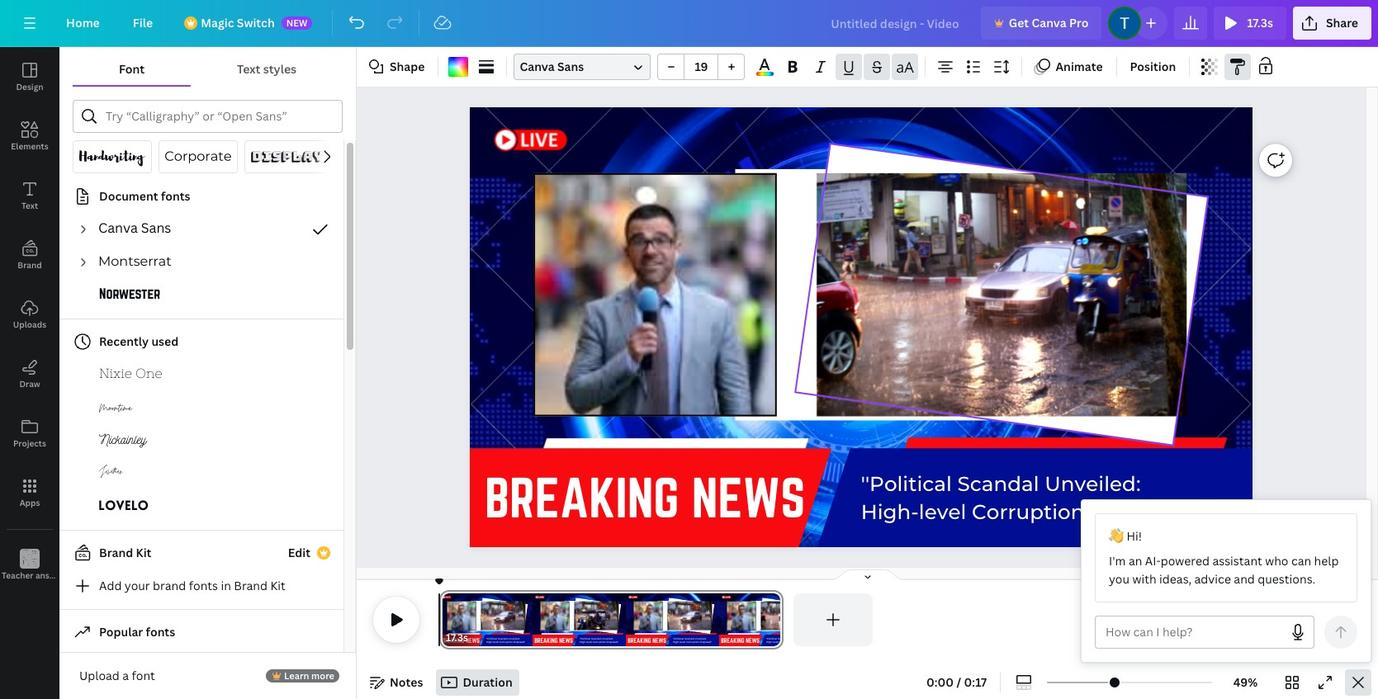 Task type: describe. For each thing, give the bounding box(es) containing it.
color range image
[[756, 72, 774, 76]]

2 horizontal spatial brand
[[234, 578, 268, 594]]

animate button
[[1030, 54, 1110, 80]]

ai-
[[1146, 553, 1161, 569]]

popular fonts
[[99, 624, 175, 640]]

handwriting image
[[79, 147, 145, 167]]

Design title text field
[[818, 7, 974, 40]]

news
[[692, 468, 806, 528]]

recently
[[99, 334, 149, 349]]

0 vertical spatial 17.3s button
[[1215, 7, 1287, 40]]

a
[[122, 668, 129, 684]]

49% button
[[1219, 670, 1273, 696]]

popular
[[99, 624, 143, 640]]

49%
[[1234, 675, 1258, 691]]

pro
[[1070, 15, 1089, 31]]

text button
[[0, 166, 59, 225]]

trimming, start edge slider
[[439, 594, 454, 647]]

level
[[919, 500, 967, 525]]

duration button
[[437, 670, 519, 696]]

;
[[29, 572, 31, 582]]

get canva pro
[[1009, 15, 1089, 31]]

your
[[125, 578, 150, 594]]

uploads button
[[0, 285, 59, 344]]

fonts for document fonts
[[161, 188, 190, 204]]

draw
[[19, 378, 40, 390]]

– – number field
[[690, 59, 713, 74]]

magic
[[201, 15, 234, 31]]

Ask Canva Assistant for help text field
[[1106, 617, 1282, 648]]

edit
[[288, 545, 311, 561]]

teacher
[[2, 570, 33, 582]]

learn more button
[[266, 670, 339, 683]]

learn more
[[284, 670, 335, 682]]

font button
[[73, 54, 191, 85]]

assistant panel dialog
[[1081, 500, 1372, 663]]

canva sans image
[[99, 220, 172, 240]]

text for text styles
[[237, 61, 261, 77]]

i'm
[[1109, 553, 1126, 569]]

recently used
[[99, 334, 179, 349]]

keys
[[66, 570, 84, 582]]

apps
[[20, 497, 40, 509]]

shape
[[390, 59, 425, 74]]

elements
[[11, 140, 49, 152]]

switch
[[237, 15, 275, 31]]

hide pages image
[[828, 569, 907, 582]]

brand for brand kit
[[99, 545, 133, 561]]

duration
[[463, 675, 513, 691]]

high-
[[862, 500, 919, 525]]

elements button
[[0, 107, 59, 166]]

0 vertical spatial kit
[[136, 545, 152, 561]]

add your brand fonts in brand kit
[[99, 578, 286, 594]]

corporate image
[[165, 147, 231, 167]]

hi!
[[1127, 529, 1142, 544]]

i'm an ai-powered assistant who can help you with ideas, advice and questions.
[[1109, 553, 1339, 587]]

apps button
[[0, 463, 59, 523]]

0:00 / 0:17
[[927, 675, 987, 691]]

who
[[1266, 553, 1289, 569]]

styles
[[263, 61, 297, 77]]

file button
[[120, 7, 166, 40]]

jonathan image
[[99, 464, 124, 484]]

animate
[[1056, 59, 1103, 74]]

''political scandal unveiled: high-level corruption exposed''
[[862, 472, 1187, 525]]

projects
[[13, 438, 46, 449]]

moontime image
[[99, 398, 134, 418]]

0:00
[[927, 675, 954, 691]]

norwester image
[[99, 286, 160, 306]]

position button
[[1124, 54, 1183, 80]]

1 vertical spatial 17.3s
[[446, 631, 468, 645]]

projects button
[[0, 404, 59, 463]]

powered
[[1161, 553, 1210, 569]]

side panel tab list
[[0, 47, 84, 596]]

in
[[221, 578, 231, 594]]

upload
[[79, 668, 120, 684]]

home
[[66, 15, 100, 31]]

text styles
[[237, 61, 297, 77]]

get
[[1009, 15, 1029, 31]]

main menu bar
[[0, 0, 1379, 47]]

breaking news
[[485, 468, 806, 528]]

canva inside 'dropdown button'
[[520, 59, 555, 74]]

share
[[1326, 15, 1359, 31]]

1 horizontal spatial kit
[[271, 578, 286, 594]]



Task type: locate. For each thing, give the bounding box(es) containing it.
fonts right "popular" on the bottom of page
[[146, 624, 175, 640]]

brand inside brand button
[[18, 259, 42, 271]]

0 vertical spatial canva
[[1032, 15, 1067, 31]]

canva inside button
[[1032, 15, 1067, 31]]

brand up add
[[99, 545, 133, 561]]

advice
[[1195, 572, 1232, 587]]

text up brand button
[[21, 200, 38, 211]]

font
[[119, 61, 145, 77]]

brand right in at left
[[234, 578, 268, 594]]

1 vertical spatial canva
[[520, 59, 555, 74]]

kit right in at left
[[271, 578, 286, 594]]

👋
[[1109, 529, 1124, 544]]

''political
[[862, 472, 952, 496]]

add
[[99, 578, 122, 594]]

brand
[[153, 578, 186, 594]]

display image
[[251, 147, 323, 167]]

kit up your in the bottom of the page
[[136, 545, 152, 561]]

more
[[311, 670, 335, 682]]

an
[[1129, 553, 1143, 569]]

canva left sans
[[520, 59, 555, 74]]

position
[[1130, 59, 1176, 74]]

fonts for popular fonts
[[146, 624, 175, 640]]

unveiled:
[[1045, 472, 1141, 496]]

fonts down corporate 'image'
[[161, 188, 190, 204]]

magic switch
[[201, 15, 275, 31]]

17.3s inside button
[[1248, 15, 1274, 31]]

lovelo image
[[99, 497, 149, 517]]

1 vertical spatial 17.3s button
[[446, 630, 468, 647]]

brand kit
[[99, 545, 152, 561]]

brand up uploads button
[[18, 259, 42, 271]]

design button
[[0, 47, 59, 107]]

share button
[[1293, 7, 1372, 40]]

upload a font
[[79, 668, 155, 684]]

with
[[1133, 572, 1157, 587]]

Try "Calligraphy" or "Open Sans" search field
[[106, 101, 332, 132]]

questions.
[[1258, 572, 1316, 587]]

document fonts
[[99, 188, 190, 204]]

file
[[133, 15, 153, 31]]

0 vertical spatial brand
[[18, 259, 42, 271]]

exposed''
[[1091, 500, 1187, 525]]

17.3s button
[[1215, 7, 1287, 40], [446, 630, 468, 647]]

sans
[[558, 59, 584, 74]]

notes
[[390, 675, 423, 691]]

home link
[[53, 7, 113, 40]]

0 horizontal spatial 17.3s button
[[446, 630, 468, 647]]

17.3s
[[1248, 15, 1274, 31], [446, 631, 468, 645]]

breaking
[[485, 468, 680, 528]]

1 horizontal spatial text
[[237, 61, 261, 77]]

new
[[286, 17, 307, 29]]

text left the styles
[[237, 61, 261, 77]]

text styles button
[[191, 54, 343, 85]]

1 vertical spatial text
[[21, 200, 38, 211]]

0 horizontal spatial 17.3s
[[446, 631, 468, 645]]

assistant
[[1213, 553, 1263, 569]]

0 vertical spatial text
[[237, 61, 261, 77]]

canva sans button
[[514, 54, 651, 80]]

1 horizontal spatial brand
[[99, 545, 133, 561]]

draw button
[[0, 344, 59, 404]]

#ffffff image
[[449, 57, 469, 77]]

text for text
[[21, 200, 38, 211]]

group
[[658, 54, 745, 80]]

fonts
[[161, 188, 190, 204], [189, 578, 218, 594], [146, 624, 175, 640]]

fonts left in at left
[[189, 578, 218, 594]]

2 vertical spatial fonts
[[146, 624, 175, 640]]

1 horizontal spatial canva
[[1032, 15, 1067, 31]]

Page title text field
[[475, 630, 482, 647]]

0 horizontal spatial text
[[21, 200, 38, 211]]

corruption
[[972, 500, 1085, 525]]

17.3s left page title text box
[[446, 631, 468, 645]]

ideas,
[[1160, 572, 1192, 587]]

0 vertical spatial fonts
[[161, 188, 190, 204]]

learn
[[284, 670, 309, 682]]

text
[[237, 61, 261, 77], [21, 200, 38, 211]]

17.3s left share dropdown button
[[1248, 15, 1274, 31]]

canva left pro
[[1032, 15, 1067, 31]]

1 horizontal spatial 17.3s button
[[1215, 7, 1287, 40]]

teacher answer keys
[[2, 570, 84, 582]]

17.3s button left page title text box
[[446, 630, 468, 647]]

nixie one image
[[99, 365, 162, 385]]

design
[[16, 81, 43, 93]]

canva sans
[[520, 59, 584, 74]]

help
[[1315, 553, 1339, 569]]

1 horizontal spatial 17.3s
[[1248, 15, 1274, 31]]

1 vertical spatial brand
[[99, 545, 133, 561]]

trimming, end edge slider
[[769, 594, 784, 647]]

0:17
[[964, 675, 987, 691]]

0 horizontal spatial canva
[[520, 59, 555, 74]]

edit button
[[288, 544, 311, 563]]

brand for brand
[[18, 259, 42, 271]]

and
[[1234, 572, 1255, 587]]

0 horizontal spatial brand
[[18, 259, 42, 271]]

👋 hi!
[[1109, 529, 1142, 544]]

can
[[1292, 553, 1312, 569]]

get canva pro button
[[981, 7, 1102, 40]]

answer
[[35, 570, 64, 582]]

canva
[[1032, 15, 1067, 31], [520, 59, 555, 74]]

montserrat image
[[99, 253, 172, 273]]

17.3s button left share dropdown button
[[1215, 7, 1287, 40]]

0 horizontal spatial kit
[[136, 545, 152, 561]]

shape button
[[363, 54, 432, 80]]

notes button
[[363, 670, 430, 696]]

scandal
[[958, 472, 1040, 496]]

2 vertical spatial brand
[[234, 578, 268, 594]]

you
[[1109, 572, 1130, 587]]

used
[[151, 334, 179, 349]]

font
[[132, 668, 155, 684]]

text inside side panel tab list
[[21, 200, 38, 211]]

document
[[99, 188, 158, 204]]

uploads
[[13, 319, 46, 330]]

/
[[957, 675, 962, 691]]

nickainley image
[[99, 431, 149, 451]]

0 vertical spatial 17.3s
[[1248, 15, 1274, 31]]

1 vertical spatial fonts
[[189, 578, 218, 594]]

1 vertical spatial kit
[[271, 578, 286, 594]]



Task type: vqa. For each thing, say whether or not it's contained in the screenshot.
STRIDES
no



